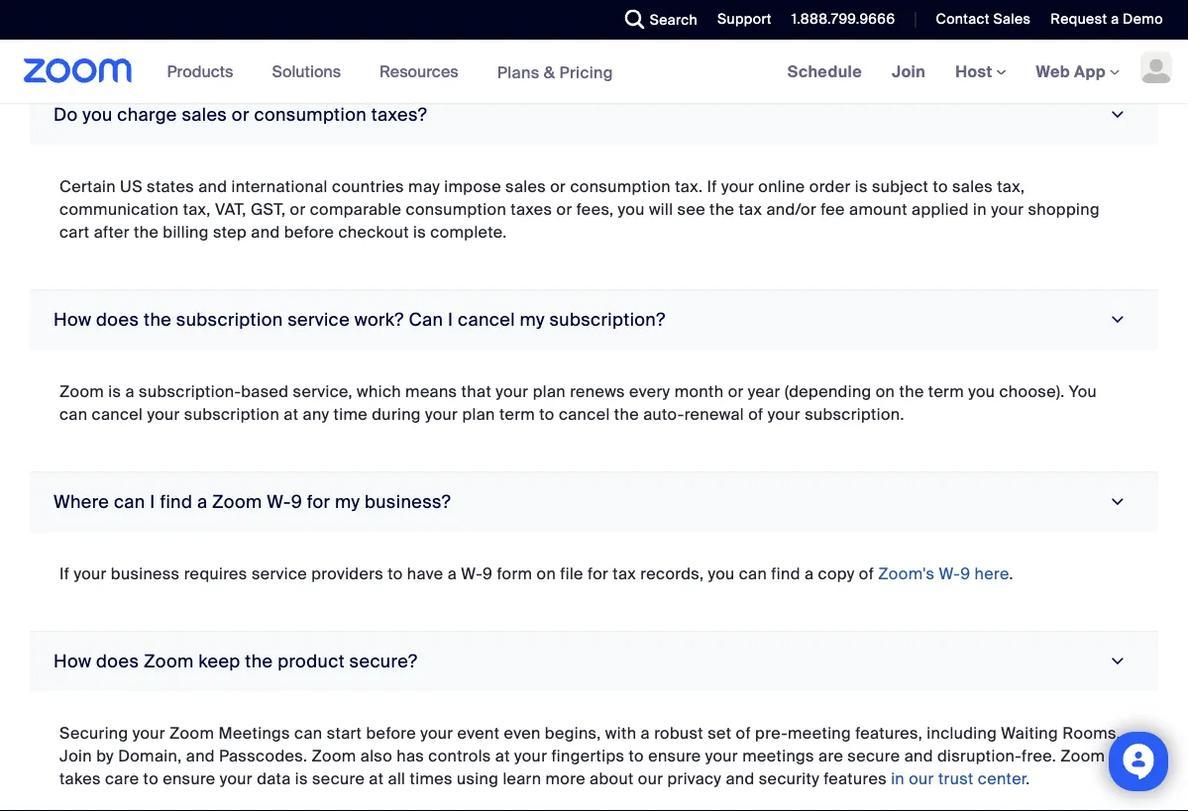 Task type: locate. For each thing, give the bounding box(es) containing it.
and
[[946, 0, 975, 14], [198, 176, 227, 197], [251, 221, 280, 242], [186, 746, 215, 767], [905, 746, 934, 767], [726, 769, 755, 790]]

1 vertical spatial year
[[748, 381, 781, 402]]

0 horizontal spatial billing
[[163, 221, 209, 242]]

0 vertical spatial at
[[284, 404, 299, 425]]

where can i find a zoom w-9 for my business?
[[54, 491, 451, 514]]

and inside in most cases, zoom allows for additional billing cadences such as quarterly. zoom offers pre-paid packages in 1, 2, and 3-year increments. please
[[946, 0, 975, 14]]

does up securing
[[96, 651, 139, 674]]

right image for business?
[[1105, 493, 1132, 512]]

right image for subscription?
[[1105, 311, 1132, 329]]

consumption
[[254, 103, 367, 126], [570, 176, 671, 197], [406, 199, 507, 219]]

1 vertical spatial subscription
[[184, 404, 280, 425]]

is left subscription-
[[108, 381, 121, 402]]

2 how from the top
[[54, 651, 92, 674]]

you left will
[[618, 199, 645, 219]]

find inside dropdown button
[[160, 491, 193, 514]]

1 horizontal spatial plan
[[533, 381, 566, 402]]

work?
[[355, 309, 404, 331]]

0 vertical spatial my
[[520, 309, 545, 331]]

or down products 'dropdown button'
[[232, 103, 250, 126]]

or up "renewal"
[[728, 381, 744, 402]]

countries
[[332, 176, 404, 197]]

join
[[892, 61, 926, 82], [59, 746, 92, 767]]

consumption inside "dropdown button"
[[254, 103, 367, 126]]

fees,
[[577, 199, 614, 219]]

contact down cases,
[[116, 16, 177, 37]]

to inside certain us states and international countries may impose sales or consumption tax. if your online order is subject to sales tax, communication tax, vat, gst, or comparable consumption taxes or fees, you will see the tax and/or fee amount applied in your shopping cart after the billing step and before checkout is complete.
[[933, 176, 949, 197]]

how up securing
[[54, 651, 92, 674]]

join inside the securing your zoom meetings can start before your event even begins, with a robust set of pre-meeting features, including waiting rooms, join by domain, and passcodes. zoom also has controls at your fingertips to ensure your meetings are secure and disruption-free. zoom takes care to ensure your data is secure at all times using learn more about our privacy and security features
[[59, 746, 92, 767]]

1 vertical spatial does
[[96, 651, 139, 674]]

w- inside where can i find a zoom w-9 for my business? dropdown button
[[267, 491, 291, 514]]

join inside meetings navigation
[[892, 61, 926, 82]]

sales up products
[[181, 16, 223, 37]]

pre- inside the securing your zoom meetings can start before your event even begins, with a robust set of pre-meeting features, including waiting rooms, join by domain, and passcodes. zoom also has controls at your fingertips to ensure your meetings are secure and disruption-free. zoom takes care to ensure your data is secure at all times using learn more about our privacy and security features
[[756, 723, 788, 744]]

your down (depending
[[768, 404, 801, 425]]

1.888.799.9666 button
[[777, 0, 901, 40], [792, 10, 896, 28]]

checkout
[[339, 221, 409, 242]]

0 vertical spatial if
[[707, 176, 718, 197]]

1 vertical spatial my
[[335, 491, 360, 514]]

if right tax.
[[707, 176, 718, 197]]

1 horizontal spatial join
[[892, 61, 926, 82]]

are
[[819, 746, 844, 767]]

contact right 1,
[[936, 10, 990, 28]]

tax down online
[[739, 199, 763, 219]]

0 vertical spatial does
[[96, 309, 139, 331]]

can right where
[[114, 491, 145, 514]]

ensure down domain,
[[163, 769, 216, 790]]

1 vertical spatial plan
[[462, 404, 495, 425]]

and/or
[[767, 199, 817, 219]]

2 does from the top
[[96, 651, 139, 674]]

1 vertical spatial billing
[[163, 221, 209, 242]]

1 horizontal spatial i
[[448, 309, 453, 331]]

0 vertical spatial find
[[160, 491, 193, 514]]

the right see
[[710, 199, 735, 219]]

1 vertical spatial join
[[59, 746, 92, 767]]

of right set
[[736, 723, 751, 744]]

0 vertical spatial service
[[288, 309, 350, 331]]

your left online
[[722, 176, 755, 197]]

time
[[334, 404, 368, 425]]

i inside how does the subscription service work? can i cancel my subscription? dropdown button
[[448, 309, 453, 331]]

cancel down subscription-
[[92, 404, 143, 425]]

zoom is a subscription-based service, which means that your plan renews every month or year (depending on the term you choose). you can cancel your subscription at any time during your plan term to cancel the auto-renewal of your subscription.
[[59, 381, 1098, 425]]

0 horizontal spatial secure
[[312, 769, 365, 790]]

0 horizontal spatial join
[[59, 746, 92, 767]]

on up subscription.
[[876, 381, 896, 402]]

at left all
[[369, 769, 384, 790]]

find left copy
[[772, 563, 801, 584]]

1 vertical spatial in
[[974, 199, 987, 219]]

1 vertical spatial ensure
[[163, 769, 216, 790]]

additional
[[301, 0, 377, 14]]

2 vertical spatial right image
[[1105, 653, 1132, 671]]

impose
[[444, 176, 502, 197]]

at up learn
[[496, 746, 510, 767]]

quarterly.
[[574, 0, 645, 14]]

service inside dropdown button
[[288, 309, 350, 331]]

0 horizontal spatial .
[[1010, 563, 1014, 584]]

your down passcodes.
[[220, 769, 253, 790]]

our
[[638, 769, 664, 790], [909, 769, 935, 790]]

banner containing products
[[0, 40, 1189, 105]]

for
[[276, 0, 297, 14], [228, 16, 248, 37], [307, 491, 330, 514], [588, 563, 609, 584]]

0 vertical spatial term
[[929, 381, 965, 402]]

search button
[[610, 0, 703, 40]]

1 horizontal spatial cancel
[[458, 309, 515, 331]]

1 horizontal spatial at
[[369, 769, 384, 790]]

right image inside where can i find a zoom w-9 for my business? dropdown button
[[1105, 493, 1132, 512]]

zoom logo image
[[24, 58, 132, 83]]

1 vertical spatial right image
[[1105, 493, 1132, 512]]

during
[[372, 404, 421, 425]]

1 horizontal spatial on
[[876, 381, 896, 402]]

join down 1,
[[892, 61, 926, 82]]

times
[[410, 769, 453, 790]]

how down cart
[[54, 309, 92, 331]]

app
[[1075, 61, 1106, 82]]

auto-
[[644, 404, 685, 425]]

1 vertical spatial before
[[366, 723, 416, 744]]

1 horizontal spatial sales
[[994, 10, 1031, 28]]

in left 1,
[[896, 0, 909, 14]]

billing inside in most cases, zoom allows for additional billing cadences such as quarterly. zoom offers pre-paid packages in 1, 2, and 3-year increments. please
[[381, 0, 427, 14]]

how does zoom keep the product secure?
[[54, 651, 418, 674]]

2 horizontal spatial consumption
[[570, 176, 671, 197]]

consumption up complete. at the left top of the page
[[406, 199, 507, 219]]

in right features
[[891, 769, 905, 790]]

service for requires
[[252, 563, 307, 584]]

web app button
[[1037, 61, 1120, 82]]

subscription.
[[805, 404, 905, 425]]

at left any
[[284, 404, 299, 425]]

1 horizontal spatial tax,
[[998, 176, 1025, 197]]

1 horizontal spatial ensure
[[649, 746, 701, 767]]

1 right image from the top
[[1105, 311, 1132, 329]]

1 vertical spatial consumption
[[570, 176, 671, 197]]

sales up the applied
[[953, 176, 993, 197]]

or left fees,
[[557, 199, 573, 219]]

and up vat, on the top left of page
[[198, 176, 227, 197]]

0 horizontal spatial tax,
[[183, 199, 211, 219]]

billing inside certain us states and international countries may impose sales or consumption tax. if your online order is subject to sales tax, communication tax, vat, gst, or comparable consumption taxes or fees, you will see the tax and/or fee amount applied in your shopping cart after the billing step and before checkout is complete.
[[163, 221, 209, 242]]

if inside certain us states and international countries may impose sales or consumption tax. if your online order is subject to sales tax, communication tax, vat, gst, or comparable consumption taxes or fees, you will see the tax and/or fee amount applied in your shopping cart after the billing step and before checkout is complete.
[[707, 176, 718, 197]]

month
[[675, 381, 724, 402]]

of right "renewal"
[[749, 404, 764, 425]]

or
[[232, 103, 250, 126], [550, 176, 566, 197], [290, 199, 306, 219], [557, 199, 573, 219], [728, 381, 744, 402]]

pre-
[[747, 0, 779, 14], [756, 723, 788, 744]]

applied
[[912, 199, 969, 219]]

consumption down solutions dropdown button
[[254, 103, 367, 126]]

can
[[409, 309, 443, 331]]

0 vertical spatial before
[[284, 221, 334, 242]]

for up the 'providers'
[[307, 491, 330, 514]]

year left (depending
[[748, 381, 781, 402]]

cancel right can
[[458, 309, 515, 331]]

in right the applied
[[974, 199, 987, 219]]

cancel inside dropdown button
[[458, 309, 515, 331]]

for up "pricing."
[[276, 0, 297, 14]]

securing your zoom meetings can start before your event even begins, with a robust set of pre-meeting features, including waiting rooms, join by domain, and passcodes. zoom also has controls at your fingertips to ensure your meetings are secure and disruption-free. zoom takes care to ensure your data is secure at all times using learn more about our privacy and security features
[[59, 723, 1121, 790]]

0 horizontal spatial term
[[500, 404, 535, 425]]

request a demo
[[1051, 10, 1164, 28]]

1 vertical spatial .
[[1026, 769, 1031, 790]]

i right can
[[448, 309, 453, 331]]

gst,
[[251, 199, 286, 219]]

meetings navigation
[[773, 40, 1189, 105]]

1 how from the top
[[54, 309, 92, 331]]

2 vertical spatial consumption
[[406, 199, 507, 219]]

0 horizontal spatial sales
[[182, 103, 227, 126]]

0 vertical spatial year
[[996, 0, 1028, 14]]

contact sales for pricing.
[[116, 16, 310, 37]]

can right records,
[[739, 563, 768, 584]]

right image
[[1105, 311, 1132, 329], [1105, 493, 1132, 512], [1105, 653, 1132, 671]]

pre- right offers at the right of page
[[747, 0, 779, 14]]

may
[[409, 176, 440, 197]]

contact
[[936, 10, 990, 28], [116, 16, 177, 37]]

the up subscription-
[[144, 309, 172, 331]]

right image
[[1105, 106, 1132, 124]]

providers
[[312, 563, 384, 584]]

charge
[[117, 103, 177, 126]]

0 vertical spatial on
[[876, 381, 896, 402]]

0 horizontal spatial at
[[284, 404, 299, 425]]

our left the trust
[[909, 769, 935, 790]]

comparable
[[310, 199, 402, 219]]

1 horizontal spatial contact
[[936, 10, 990, 28]]

that
[[462, 381, 492, 402]]

before inside the securing your zoom meetings can start before your event even begins, with a robust set of pre-meeting features, including waiting rooms, join by domain, and passcodes. zoom also has controls at your fingertips to ensure your meetings are secure and disruption-free. zoom takes care to ensure your data is secure at all times using learn more about our privacy and security features
[[366, 723, 416, 744]]

on left file
[[537, 563, 556, 584]]

if
[[707, 176, 718, 197], [59, 563, 70, 584]]

before down gst,
[[284, 221, 334, 242]]

cancel down renews
[[559, 404, 610, 425]]

0 horizontal spatial our
[[638, 769, 664, 790]]

1 horizontal spatial our
[[909, 769, 935, 790]]

of inside the zoom is a subscription-based service, which means that your plan renews every month or year (depending on the term you choose). you can cancel your subscription at any time during your plan term to cancel the auto-renewal of your subscription.
[[749, 404, 764, 425]]

1 vertical spatial i
[[150, 491, 155, 514]]

&
[[544, 62, 556, 83]]

billing left cadences
[[381, 0, 427, 14]]

and down gst,
[[251, 221, 280, 242]]

request
[[1051, 10, 1108, 28]]

of
[[749, 404, 764, 425], [859, 563, 875, 584], [736, 723, 751, 744]]

before up also
[[366, 723, 416, 744]]

plan down that
[[462, 404, 495, 425]]

web app
[[1037, 61, 1106, 82]]

0 horizontal spatial i
[[150, 491, 155, 514]]

increments.
[[1033, 0, 1123, 14]]

our right about
[[638, 769, 664, 790]]

for down allows
[[228, 16, 248, 37]]

0 vertical spatial of
[[749, 404, 764, 425]]

a left demo
[[1112, 10, 1120, 28]]

a inside dropdown button
[[197, 491, 208, 514]]

my left "subscription?"
[[520, 309, 545, 331]]

domain,
[[118, 746, 182, 767]]

tax left records,
[[613, 563, 637, 584]]

sales
[[994, 10, 1031, 28], [181, 16, 223, 37]]

1 horizontal spatial sales
[[506, 176, 546, 197]]

find up business
[[160, 491, 193, 514]]

1 vertical spatial if
[[59, 563, 70, 584]]

you
[[83, 103, 113, 126], [618, 199, 645, 219], [969, 381, 996, 402], [708, 563, 735, 584]]

does for the
[[96, 309, 139, 331]]

0 vertical spatial consumption
[[254, 103, 367, 126]]

0 vertical spatial how
[[54, 309, 92, 331]]

zoom inside how does zoom keep the product secure? dropdown button
[[144, 651, 194, 674]]

banner
[[0, 40, 1189, 105]]

subscription down based
[[184, 404, 280, 425]]

3 right image from the top
[[1105, 653, 1132, 671]]

0 horizontal spatial contact
[[116, 16, 177, 37]]

1 horizontal spatial billing
[[381, 0, 427, 14]]

meetings
[[219, 723, 290, 744]]

year inside in most cases, zoom allows for additional billing cadences such as quarterly. zoom offers pre-paid packages in 1, 2, and 3-year increments. please
[[996, 0, 1028, 14]]

1 vertical spatial how
[[54, 651, 92, 674]]

consumption up fees,
[[570, 176, 671, 197]]

sales
[[182, 103, 227, 126], [506, 176, 546, 197], [953, 176, 993, 197]]

1 vertical spatial on
[[537, 563, 556, 584]]

(depending
[[785, 381, 872, 402]]

you right do
[[83, 103, 113, 126]]

your down means
[[425, 404, 458, 425]]

a left subscription-
[[125, 381, 135, 402]]

allows
[[224, 0, 272, 14]]

pre- up meetings
[[756, 723, 788, 744]]

the up subscription.
[[900, 381, 925, 402]]

your down even
[[515, 746, 548, 767]]

subscription up based
[[176, 309, 283, 331]]

0 horizontal spatial w-
[[267, 491, 291, 514]]

1 vertical spatial secure
[[312, 769, 365, 790]]

0 vertical spatial secure
[[848, 746, 901, 767]]

please
[[59, 16, 111, 37]]

2 horizontal spatial at
[[496, 746, 510, 767]]

1 horizontal spatial .
[[1026, 769, 1031, 790]]

2 horizontal spatial w-
[[939, 563, 961, 584]]

can left start
[[295, 723, 323, 744]]

fee
[[821, 199, 846, 219]]

support
[[718, 10, 772, 28]]

is right data
[[295, 769, 308, 790]]

join up takes
[[59, 746, 92, 767]]

join link
[[877, 40, 941, 103]]

secure down features,
[[848, 746, 901, 767]]

billing left step
[[163, 221, 209, 242]]

on inside the zoom is a subscription-based service, which means that your plan renews every month or year (depending on the term you choose). you can cancel your subscription at any time during your plan term to cancel the auto-renewal of your subscription.
[[876, 381, 896, 402]]

0 vertical spatial subscription
[[176, 309, 283, 331]]

plans & pricing
[[497, 62, 614, 83]]

my left the business? at the bottom left
[[335, 491, 360, 514]]

0 vertical spatial join
[[892, 61, 926, 82]]

1 horizontal spatial year
[[996, 0, 1028, 14]]

your right that
[[496, 381, 529, 402]]

1.888.799.9666 button up schedule
[[777, 0, 901, 40]]

copy
[[818, 563, 855, 584]]

0 horizontal spatial my
[[335, 491, 360, 514]]

0 vertical spatial .
[[1010, 563, 1014, 584]]

how does zoom keep the product secure? button
[[30, 633, 1159, 692]]

0 vertical spatial billing
[[381, 0, 427, 14]]

1 does from the top
[[96, 309, 139, 331]]

0 horizontal spatial year
[[748, 381, 781, 402]]

if down where
[[59, 563, 70, 584]]

our inside the securing your zoom meetings can start before your event even begins, with a robust set of pre-meeting features, including waiting rooms, join by domain, and passcodes. zoom also has controls at your fingertips to ensure your meetings are secure and disruption-free. zoom takes care to ensure your data is secure at all times using learn more about our privacy and security features
[[638, 769, 664, 790]]

service for subscription
[[288, 309, 350, 331]]

and right 2,
[[946, 0, 975, 14]]

sales up the taxes
[[506, 176, 546, 197]]

of inside the securing your zoom meetings can start before your event even begins, with a robust set of pre-meeting features, including waiting rooms, join by domain, and passcodes. zoom also has controls at your fingertips to ensure your meetings are secure and disruption-free. zoom takes care to ensure your data is secure at all times using learn more about our privacy and security features
[[736, 723, 751, 744]]

you left choose).
[[969, 381, 996, 402]]

service left work?
[[288, 309, 350, 331]]

1 our from the left
[[638, 769, 664, 790]]

zoom
[[175, 0, 220, 14], [649, 0, 694, 14], [59, 381, 104, 402], [212, 491, 262, 514], [144, 651, 194, 674], [170, 723, 214, 744], [312, 746, 356, 767], [1061, 746, 1106, 767]]

1 horizontal spatial find
[[772, 563, 801, 584]]

plans & pricing link
[[497, 62, 614, 83], [497, 62, 614, 83]]

solutions button
[[272, 40, 350, 103]]

2,
[[928, 0, 942, 14]]

products button
[[167, 40, 242, 103]]

2 horizontal spatial cancel
[[559, 404, 610, 425]]

i right where
[[150, 491, 155, 514]]

cases,
[[121, 0, 171, 14]]

1 horizontal spatial before
[[366, 723, 416, 744]]

0 horizontal spatial 9
[[291, 491, 302, 514]]

before inside certain us states and international countries may impose sales or consumption tax. if your online order is subject to sales tax, communication tax, vat, gst, or comparable consumption taxes or fees, you will see the tax and/or fee amount applied in your shopping cart after the billing step and before checkout is complete.
[[284, 221, 334, 242]]

0 vertical spatial tax
[[739, 199, 763, 219]]

2 horizontal spatial sales
[[953, 176, 993, 197]]

0 horizontal spatial before
[[284, 221, 334, 242]]

0 horizontal spatial sales
[[181, 16, 223, 37]]

secure down also
[[312, 769, 365, 790]]

1 vertical spatial pre-
[[756, 723, 788, 744]]

1 vertical spatial term
[[500, 404, 535, 425]]

0 vertical spatial i
[[448, 309, 453, 331]]

in our trust center link
[[891, 769, 1026, 790]]

a inside the zoom is a subscription-based service, which means that your plan renews every month or year (depending on the term you choose). you can cancel your subscription at any time during your plan term to cancel the auto-renewal of your subscription.
[[125, 381, 135, 402]]

is
[[855, 176, 868, 197], [413, 221, 426, 242], [108, 381, 121, 402], [295, 769, 308, 790]]

right image inside how does the subscription service work? can i cancel my subscription? dropdown button
[[1105, 311, 1132, 329]]

rooms,
[[1063, 723, 1121, 744]]

subscription inside the zoom is a subscription-based service, which means that your plan renews every month or year (depending on the term you choose). you can cancel your subscription at any time during your plan term to cancel the auto-renewal of your subscription.
[[184, 404, 280, 425]]

paid
[[779, 0, 813, 14]]

1 vertical spatial service
[[252, 563, 307, 584]]

2 right image from the top
[[1105, 493, 1132, 512]]

2 vertical spatial at
[[369, 769, 384, 790]]

right image inside how does zoom keep the product secure? dropdown button
[[1105, 653, 1132, 671]]

a right the with
[[641, 723, 650, 744]]

do you charge sales or consumption taxes? button
[[30, 86, 1159, 145]]

security
[[759, 769, 820, 790]]

how
[[54, 309, 92, 331], [54, 651, 92, 674]]

for inside in most cases, zoom allows for additional billing cadences such as quarterly. zoom offers pre-paid packages in 1, 2, and 3-year increments. please
[[276, 0, 297, 14]]

1 vertical spatial tax
[[613, 563, 637, 584]]

0 vertical spatial right image
[[1105, 311, 1132, 329]]

cart
[[59, 221, 90, 242]]



Task type: vqa. For each thing, say whether or not it's contained in the screenshot.
I inside dropdown button
yes



Task type: describe. For each thing, give the bounding box(es) containing it.
the right after
[[134, 221, 159, 242]]

begins,
[[545, 723, 601, 744]]

waiting
[[1002, 723, 1059, 744]]

cadences
[[431, 0, 507, 14]]

contact for contact sales
[[936, 10, 990, 28]]

and down meetings
[[726, 769, 755, 790]]

records,
[[641, 563, 704, 584]]

subject
[[872, 176, 929, 197]]

secure?
[[350, 651, 418, 674]]

where can i find a zoom w-9 for my business? button
[[30, 473, 1159, 533]]

your left shopping
[[992, 199, 1024, 219]]

file
[[560, 563, 584, 584]]

your down subscription-
[[147, 404, 180, 425]]

sales for contact sales
[[994, 10, 1031, 28]]

business
[[111, 563, 180, 584]]

1 horizontal spatial secure
[[848, 746, 901, 767]]

1 horizontal spatial w-
[[461, 563, 483, 584]]

2 our from the left
[[909, 769, 935, 790]]

my for business?
[[335, 491, 360, 514]]

form
[[497, 563, 533, 584]]

a inside the securing your zoom meetings can start before your event even begins, with a robust set of pre-meeting features, including waiting rooms, join by domain, and passcodes. zoom also has controls at your fingertips to ensure your meetings are secure and disruption-free. zoom takes care to ensure your data is secure at all times using learn more about our privacy and security features
[[641, 723, 650, 744]]

us
[[120, 176, 143, 197]]

robust
[[654, 723, 704, 744]]

0 horizontal spatial plan
[[462, 404, 495, 425]]

can inside the securing your zoom meetings can start before your event even begins, with a robust set of pre-meeting features, including waiting rooms, join by domain, and passcodes. zoom also has controls at your fingertips to ensure your meetings are secure and disruption-free. zoom takes care to ensure your data is secure at all times using learn more about our privacy and security features
[[295, 723, 323, 744]]

all
[[388, 769, 406, 790]]

1.888.799.9666 button up schedule link
[[792, 10, 896, 28]]

you right records,
[[708, 563, 735, 584]]

you inside certain us states and international countries may impose sales or consumption tax. if your online order is subject to sales tax, communication tax, vat, gst, or comparable consumption taxes or fees, you will see the tax and/or fee amount applied in your shopping cart after the billing step and before checkout is complete.
[[618, 199, 645, 219]]

and down features,
[[905, 746, 934, 767]]

business?
[[365, 491, 451, 514]]

1,
[[913, 0, 924, 14]]

does for zoom
[[96, 651, 139, 674]]

even
[[504, 723, 541, 744]]

pricing
[[560, 62, 614, 83]]

meetings
[[743, 746, 815, 767]]

your down set
[[706, 746, 739, 767]]

securing
[[59, 723, 128, 744]]

renewal
[[685, 404, 745, 425]]

service,
[[293, 381, 353, 402]]

in inside in most cases, zoom allows for additional billing cadences such as quarterly. zoom offers pre-paid packages in 1, 2, and 3-year increments. please
[[896, 0, 909, 14]]

controls
[[429, 746, 491, 767]]

the right keep
[[245, 651, 273, 674]]

is up amount on the top right of page
[[855, 176, 868, 197]]

in inside certain us states and international countries may impose sales or consumption tax. if your online order is subject to sales tax, communication tax, vat, gst, or comparable consumption taxes or fees, you will see the tax and/or fee amount applied in your shopping cart after the billing step and before checkout is complete.
[[974, 199, 987, 219]]

states
[[147, 176, 194, 197]]

zoom's
[[879, 563, 935, 584]]

packages
[[817, 0, 891, 14]]

host
[[956, 61, 997, 82]]

you
[[1070, 381, 1098, 402]]

passcodes.
[[219, 746, 308, 767]]

0 horizontal spatial tax
[[613, 563, 637, 584]]

is down may
[[413, 221, 426, 242]]

the down every
[[614, 404, 639, 425]]

for right file
[[588, 563, 609, 584]]

3-
[[980, 0, 996, 14]]

here
[[975, 563, 1010, 584]]

how does the subscription service work? can i cancel my subscription? button
[[30, 291, 1159, 350]]

0 vertical spatial tax,
[[998, 176, 1025, 197]]

tax.
[[675, 176, 703, 197]]

if your business requires service providers to have a w-9 form on file for tax records, you can find a copy of zoom's w-9 here .
[[59, 563, 1014, 584]]

my for subscription?
[[520, 309, 545, 331]]

contact for contact sales for pricing.
[[116, 16, 177, 37]]

for inside dropdown button
[[307, 491, 330, 514]]

meeting
[[788, 723, 852, 744]]

is inside the securing your zoom meetings can start before your event even begins, with a robust set of pre-meeting features, including waiting rooms, join by domain, and passcodes. zoom also has controls at your fingertips to ensure your meetings are secure and disruption-free. zoom takes care to ensure your data is secure at all times using learn more about our privacy and security features
[[295, 769, 308, 790]]

most
[[78, 0, 117, 14]]

in most cases, zoom allows for additional billing cadences such as quarterly. zoom offers pre-paid packages in 1, 2, and 3-year increments. please
[[59, 0, 1123, 37]]

how for how does the subscription service work? can i cancel my subscription?
[[54, 309, 92, 331]]

plans
[[497, 62, 540, 83]]

online
[[759, 176, 806, 197]]

1 vertical spatial of
[[859, 563, 875, 584]]

search
[[650, 10, 698, 29]]

product
[[278, 651, 345, 674]]

disruption-
[[938, 746, 1022, 767]]

schedule
[[788, 61, 863, 82]]

schedule link
[[773, 40, 877, 103]]

2 vertical spatial in
[[891, 769, 905, 790]]

any
[[303, 404, 330, 425]]

order
[[810, 176, 851, 197]]

and right domain,
[[186, 746, 215, 767]]

9 inside dropdown button
[[291, 491, 302, 514]]

can inside where can i find a zoom w-9 for my business? dropdown button
[[114, 491, 145, 514]]

1.888.799.9666
[[792, 10, 896, 28]]

1 horizontal spatial 9
[[483, 563, 493, 584]]

do
[[54, 103, 78, 126]]

host button
[[956, 61, 1007, 82]]

0 horizontal spatial ensure
[[163, 769, 216, 790]]

your left business
[[74, 563, 107, 584]]

by
[[96, 746, 114, 767]]

1 horizontal spatial term
[[929, 381, 965, 402]]

0 horizontal spatial cancel
[[92, 404, 143, 425]]

1 vertical spatial at
[[496, 746, 510, 767]]

or inside the zoom is a subscription-based service, which means that your plan renews every month or year (depending on the term you choose). you can cancel your subscription at any time during your plan term to cancel the auto-renewal of your subscription.
[[728, 381, 744, 402]]

using
[[457, 769, 499, 790]]

you inside the zoom is a subscription-based service, which means that your plan renews every month or year (depending on the term you choose). you can cancel your subscription at any time during your plan term to cancel the auto-renewal of your subscription.
[[969, 381, 996, 402]]

or inside "dropdown button"
[[232, 103, 250, 126]]

subscription inside dropdown button
[[176, 309, 283, 331]]

i inside where can i find a zoom w-9 for my business? dropdown button
[[150, 491, 155, 514]]

certain us states and international countries may impose sales or consumption tax. if your online order is subject to sales tax, communication tax, vat, gst, or comparable consumption taxes or fees, you will see the tax and/or fee amount applied in your shopping cart after the billing step and before checkout is complete.
[[59, 176, 1100, 242]]

event
[[458, 723, 500, 744]]

keep
[[199, 651, 241, 674]]

amount
[[850, 199, 908, 219]]

zoom inside where can i find a zoom w-9 for my business? dropdown button
[[212, 491, 262, 514]]

0 vertical spatial ensure
[[649, 746, 701, 767]]

about
[[590, 769, 634, 790]]

year inside the zoom is a subscription-based service, which means that your plan renews every month or year (depending on the term you choose). you can cancel your subscription at any time during your plan term to cancel the auto-renewal of your subscription.
[[748, 381, 781, 402]]

subscription-
[[139, 381, 241, 402]]

tax inside certain us states and international countries may impose sales or consumption tax. if your online order is subject to sales tax, communication tax, vat, gst, or comparable consumption taxes or fees, you will see the tax and/or fee amount applied in your shopping cart after the billing step and before checkout is complete.
[[739, 199, 763, 219]]

your up domain,
[[133, 723, 165, 744]]

see
[[678, 199, 706, 219]]

can inside the zoom is a subscription-based service, which means that your plan renews every month or year (depending on the term you choose). you can cancel your subscription at any time during your plan term to cancel the auto-renewal of your subscription.
[[59, 404, 88, 425]]

start
[[327, 723, 362, 744]]

1 vertical spatial tax,
[[183, 199, 211, 219]]

trust
[[939, 769, 974, 790]]

communication
[[59, 199, 179, 219]]

or up the taxes
[[550, 176, 566, 197]]

at inside the zoom is a subscription-based service, which means that your plan renews every month or year (depending on the term you choose). you can cancel your subscription at any time during your plan term to cancel the auto-renewal of your subscription.
[[284, 404, 299, 425]]

will
[[649, 199, 674, 219]]

1 horizontal spatial consumption
[[406, 199, 507, 219]]

sales for contact sales for pricing.
[[181, 16, 223, 37]]

how for how does zoom keep the product secure?
[[54, 651, 92, 674]]

a right 'have'
[[448, 563, 457, 584]]

2 horizontal spatial 9
[[961, 563, 971, 584]]

have
[[407, 563, 444, 584]]

your up the controls
[[421, 723, 453, 744]]

as
[[552, 0, 570, 14]]

1 vertical spatial find
[[772, 563, 801, 584]]

including
[[927, 723, 997, 744]]

with
[[606, 723, 637, 744]]

you inside "dropdown button"
[[83, 103, 113, 126]]

sales inside "dropdown button"
[[182, 103, 227, 126]]

pricing.
[[253, 16, 310, 37]]

takes
[[59, 769, 101, 790]]

0 horizontal spatial if
[[59, 563, 70, 584]]

to inside the zoom is a subscription-based service, which means that your plan renews every month or year (depending on the term you choose). you can cancel your subscription at any time during your plan term to cancel the auto-renewal of your subscription.
[[540, 404, 555, 425]]

data
[[257, 769, 291, 790]]

or down the international
[[290, 199, 306, 219]]

vat,
[[215, 199, 247, 219]]

a left copy
[[805, 563, 814, 584]]

taxes
[[511, 199, 553, 219]]

shopping
[[1029, 199, 1100, 219]]

demo
[[1123, 10, 1164, 28]]

is inside the zoom is a subscription-based service, which means that your plan renews every month or year (depending on the term you choose). you can cancel your subscription at any time during your plan term to cancel the auto-renewal of your subscription.
[[108, 381, 121, 402]]

do you charge sales or consumption taxes?
[[54, 103, 428, 126]]

based
[[241, 381, 289, 402]]

pre- inside in most cases, zoom allows for additional billing cadences such as quarterly. zoom offers pre-paid packages in 1, 2, and 3-year increments. please
[[747, 0, 779, 14]]

certain
[[59, 176, 116, 197]]

0 vertical spatial plan
[[533, 381, 566, 402]]

international
[[232, 176, 328, 197]]

zoom inside the zoom is a subscription-based service, which means that your plan renews every month or year (depending on the term you choose). you can cancel your subscription at any time during your plan term to cancel the auto-renewal of your subscription.
[[59, 381, 104, 402]]

step
[[213, 221, 247, 242]]

profile picture image
[[1141, 52, 1173, 83]]

features,
[[856, 723, 923, 744]]

complete.
[[431, 221, 507, 242]]

product information navigation
[[152, 40, 628, 105]]



